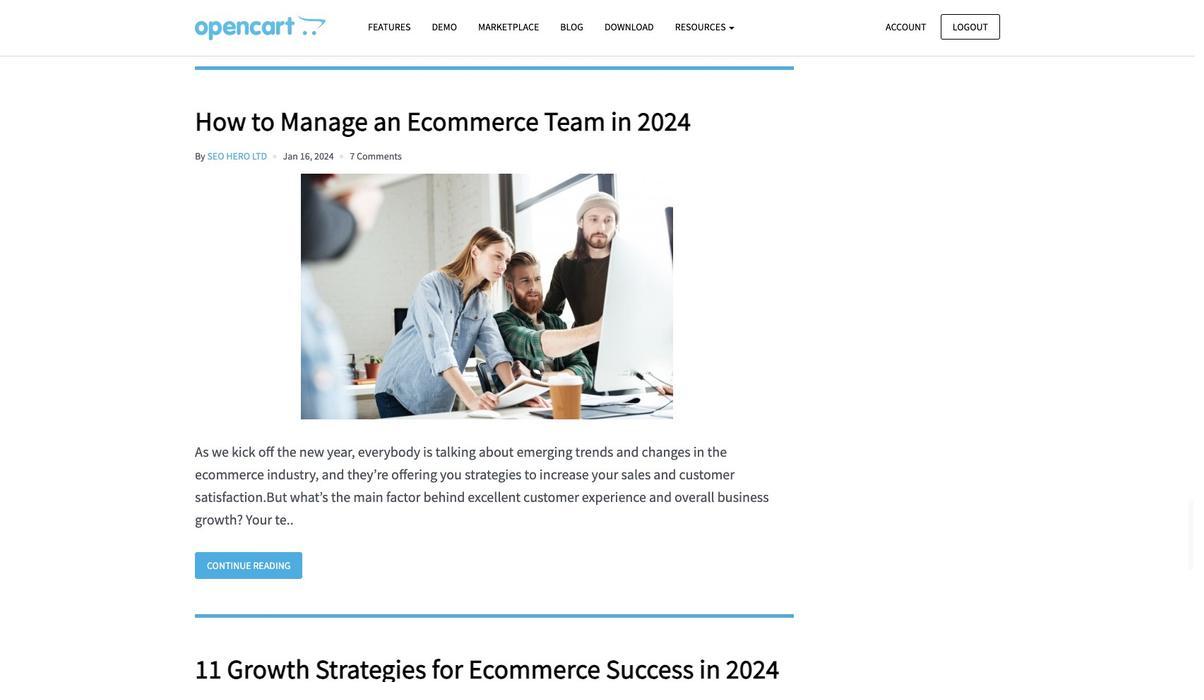 Task type: locate. For each thing, give the bounding box(es) containing it.
the right off
[[277, 443, 297, 461]]

ltd
[[252, 149, 267, 162]]

they're
[[348, 466, 389, 483]]

in
[[611, 105, 633, 138], [694, 443, 705, 461]]

main
[[354, 488, 384, 506]]

te..
[[275, 511, 294, 528]]

sales
[[622, 466, 651, 483]]

the left main
[[331, 488, 351, 506]]

the
[[277, 443, 297, 461], [708, 443, 727, 461], [331, 488, 351, 506]]

customer up overall
[[680, 466, 735, 483]]

account
[[886, 20, 927, 33]]

reading
[[253, 11, 291, 24], [253, 560, 291, 572]]

to down emerging
[[525, 466, 537, 483]]

0 horizontal spatial customer
[[524, 488, 580, 506]]

download
[[605, 20, 654, 33]]

in right the team
[[611, 105, 633, 138]]

0 vertical spatial continue reading
[[207, 11, 291, 24]]

1 continue from the top
[[207, 11, 251, 24]]

1 vertical spatial in
[[694, 443, 705, 461]]

1 reading from the top
[[253, 11, 291, 24]]

as
[[195, 443, 209, 461]]

download link
[[594, 15, 665, 40]]

new
[[299, 443, 324, 461]]

year,
[[327, 443, 355, 461]]

satisfaction.but
[[195, 488, 287, 506]]

1 vertical spatial continue reading
[[207, 560, 291, 572]]

1 vertical spatial 2024
[[314, 149, 334, 162]]

factor
[[386, 488, 421, 506]]

blog
[[561, 20, 584, 33]]

ecommerce
[[195, 466, 264, 483]]

is
[[423, 443, 433, 461]]

an
[[373, 105, 402, 138]]

team
[[545, 105, 606, 138]]

and down year,
[[322, 466, 345, 483]]

0 horizontal spatial to
[[252, 105, 275, 138]]

changes
[[642, 443, 691, 461]]

1 continue reading from the top
[[207, 11, 291, 24]]

2 horizontal spatial the
[[708, 443, 727, 461]]

0 vertical spatial 2024
[[638, 105, 691, 138]]

what's
[[290, 488, 328, 506]]

excellent
[[468, 488, 521, 506]]

to
[[252, 105, 275, 138], [525, 466, 537, 483]]

logout link
[[941, 14, 1001, 40]]

1 vertical spatial reading
[[253, 560, 291, 572]]

continue reading link
[[195, 4, 303, 31], [195, 552, 303, 580]]

customer down increase
[[524, 488, 580, 506]]

2 continue from the top
[[207, 560, 251, 572]]

0 vertical spatial continue
[[207, 11, 251, 24]]

1 horizontal spatial to
[[525, 466, 537, 483]]

0 vertical spatial in
[[611, 105, 633, 138]]

0 vertical spatial to
[[252, 105, 275, 138]]

1 vertical spatial continue
[[207, 560, 251, 572]]

by
[[195, 149, 205, 162]]

continue
[[207, 11, 251, 24], [207, 560, 251, 572]]

customer
[[680, 466, 735, 483], [524, 488, 580, 506]]

0 horizontal spatial the
[[277, 443, 297, 461]]

ecommerce
[[407, 105, 539, 138]]

overall
[[675, 488, 715, 506]]

to inside as we kick off the new year, everybody is talking about emerging trends and changes in the ecommerce industry, and they're offering you strategies to increase your sales and customer satisfaction.but what's the main factor behind excellent customer experience and overall business growth? your te..
[[525, 466, 537, 483]]

in right changes
[[694, 443, 705, 461]]

seo hero ltd link
[[207, 149, 267, 162]]

0 horizontal spatial in
[[611, 105, 633, 138]]

continue reading
[[207, 11, 291, 24], [207, 560, 291, 572]]

7 comments
[[350, 149, 402, 162]]

1 vertical spatial to
[[525, 466, 537, 483]]

the up overall
[[708, 443, 727, 461]]

kick
[[232, 443, 256, 461]]

behind
[[424, 488, 465, 506]]

and
[[617, 443, 639, 461], [322, 466, 345, 483], [654, 466, 677, 483], [650, 488, 672, 506]]

0 vertical spatial continue reading link
[[195, 4, 303, 31]]

growth?
[[195, 511, 243, 528]]

1 horizontal spatial the
[[331, 488, 351, 506]]

1 vertical spatial continue reading link
[[195, 552, 303, 580]]

opencart - blog image
[[195, 15, 326, 40]]

1 horizontal spatial in
[[694, 443, 705, 461]]

0 vertical spatial reading
[[253, 11, 291, 24]]

strategies
[[465, 466, 522, 483]]

2024
[[638, 105, 691, 138], [314, 149, 334, 162]]

comments
[[357, 149, 402, 162]]

to up ltd
[[252, 105, 275, 138]]

your
[[592, 466, 619, 483]]

0 vertical spatial customer
[[680, 466, 735, 483]]

2 reading from the top
[[253, 560, 291, 572]]

0 horizontal spatial 2024
[[314, 149, 334, 162]]

we
[[212, 443, 229, 461]]

and down sales
[[650, 488, 672, 506]]

experience
[[582, 488, 647, 506]]



Task type: vqa. For each thing, say whether or not it's contained in the screenshot.
top continue reading LINK
yes



Task type: describe. For each thing, give the bounding box(es) containing it.
1 horizontal spatial 2024
[[638, 105, 691, 138]]

features
[[368, 20, 411, 33]]

you
[[440, 466, 462, 483]]

your
[[246, 511, 272, 528]]

everybody
[[358, 443, 421, 461]]

resources link
[[665, 15, 746, 40]]

2 continue reading link from the top
[[195, 552, 303, 580]]

logout
[[953, 20, 989, 33]]

how to manage an ecommerce team in 2024
[[195, 105, 691, 138]]

features link
[[358, 15, 422, 40]]

talking
[[436, 443, 476, 461]]

hero
[[226, 149, 250, 162]]

reading for 2nd "continue reading" link from the top of the page
[[253, 560, 291, 572]]

marketplace
[[479, 20, 540, 33]]

off
[[259, 443, 274, 461]]

how
[[195, 105, 246, 138]]

about
[[479, 443, 514, 461]]

blog link
[[550, 15, 594, 40]]

and up sales
[[617, 443, 639, 461]]

jan
[[283, 149, 298, 162]]

offering
[[392, 466, 438, 483]]

jan 16, 2024
[[283, 149, 334, 162]]

1 vertical spatial customer
[[524, 488, 580, 506]]

and down changes
[[654, 466, 677, 483]]

how to manage an ecommerce team in 2024 image
[[195, 174, 780, 420]]

how to manage an ecommerce team in 2024 link
[[195, 105, 794, 138]]

in inside as we kick off the new year, everybody is talking about emerging trends and changes in the ecommerce industry, and they're offering you strategies to increase your sales and customer satisfaction.but what's the main factor behind excellent customer experience and overall business growth? your te..
[[694, 443, 705, 461]]

demo link
[[422, 15, 468, 40]]

1 continue reading link from the top
[[195, 4, 303, 31]]

increase
[[540, 466, 589, 483]]

business
[[718, 488, 769, 506]]

16,
[[300, 149, 313, 162]]

marketplace link
[[468, 15, 550, 40]]

manage
[[280, 105, 368, 138]]

2 continue reading from the top
[[207, 560, 291, 572]]

reading for 1st "continue reading" link from the top
[[253, 11, 291, 24]]

as we kick off the new year, everybody is talking about emerging trends and changes in the ecommerce industry, and they're offering you strategies to increase your sales and customer satisfaction.but what's the main factor behind excellent customer experience and overall business growth? your te..
[[195, 443, 769, 528]]

account link
[[874, 14, 939, 40]]

industry,
[[267, 466, 319, 483]]

7
[[350, 149, 355, 162]]

emerging
[[517, 443, 573, 461]]

seo
[[207, 149, 224, 162]]

demo
[[432, 20, 457, 33]]

trends
[[576, 443, 614, 461]]

by seo hero ltd
[[195, 149, 267, 162]]

resources
[[676, 20, 728, 33]]

1 horizontal spatial customer
[[680, 466, 735, 483]]



